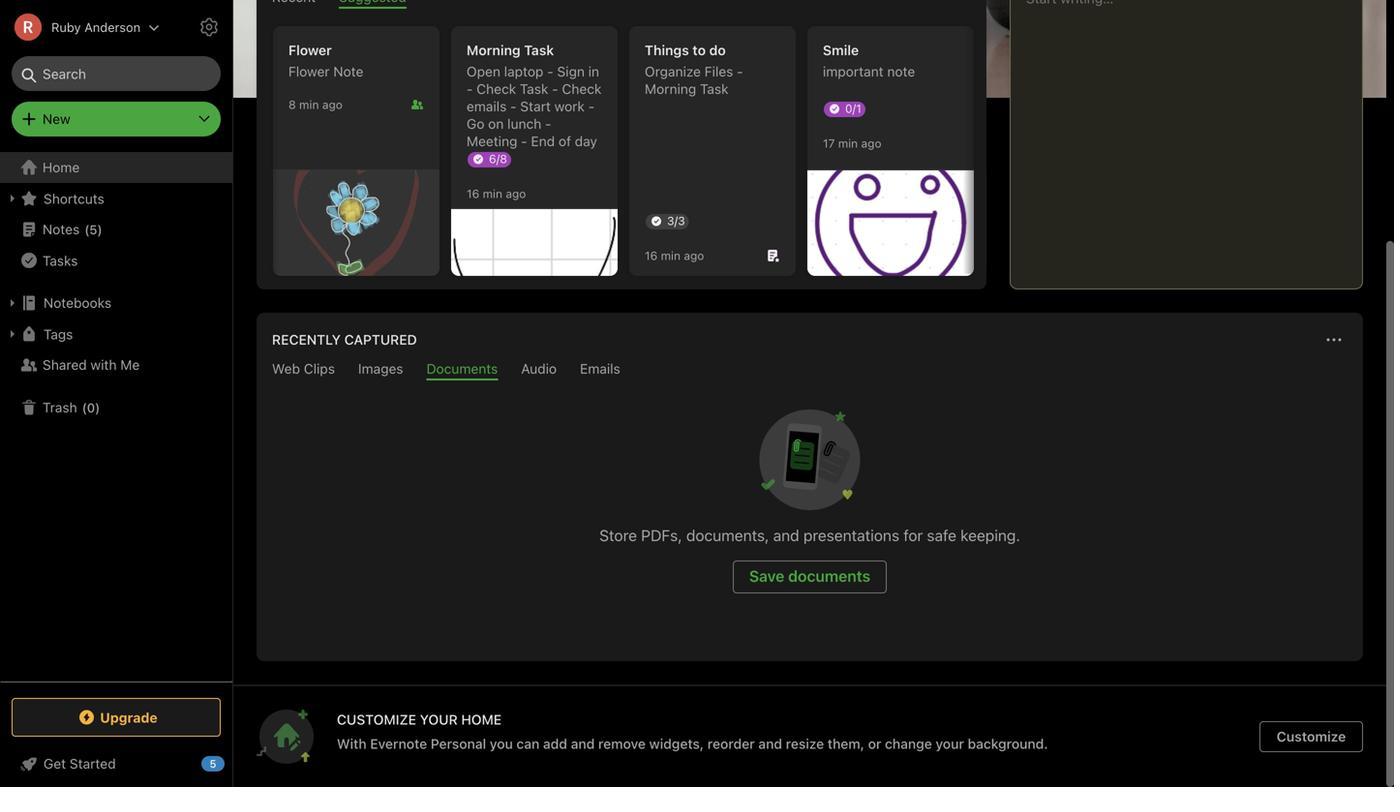 Task type: locate. For each thing, give the bounding box(es) containing it.
1 vertical spatial (
[[82, 400, 87, 415]]

click to collapse image
[[225, 752, 240, 775]]

morning inside 'morning task open laptop - sign in - check task - check emails - start work - go on lunch - meeting - end of day'
[[467, 42, 521, 58]]

0 vertical spatial flower
[[289, 42, 332, 58]]

( for trash
[[82, 400, 87, 415]]

tags button
[[0, 319, 232, 350]]

images tab
[[358, 361, 404, 381]]

me
[[120, 357, 140, 373]]

emails tab
[[580, 361, 621, 381]]

1 horizontal spatial 16
[[645, 249, 658, 263]]

organize
[[645, 63, 701, 79]]

and inside "documents" tab panel
[[774, 526, 800, 545]]

settings image
[[198, 15, 221, 39]]

on
[[488, 116, 504, 132]]

note
[[334, 63, 364, 79]]

reorder
[[708, 736, 755, 752]]

1 horizontal spatial 5
[[210, 758, 217, 771]]

0
[[87, 400, 95, 415]]

customize button
[[1259, 15, 1364, 46], [1260, 722, 1364, 753]]

tasks button
[[0, 245, 232, 276]]

0 horizontal spatial morning
[[467, 42, 521, 58]]

emails
[[467, 98, 507, 114]]

0 vertical spatial )
[[97, 222, 102, 237]]

tab up the good
[[272, 0, 316, 9]]

tab
[[272, 0, 316, 9], [339, 0, 407, 9]]

1 vertical spatial morning
[[645, 81, 697, 97]]

notes
[[43, 221, 80, 237]]

started
[[70, 756, 116, 772]]

check
[[477, 81, 516, 97], [562, 81, 602, 97]]

meeting
[[467, 133, 518, 149]]

5
[[89, 222, 97, 237], [210, 758, 217, 771]]

) down shortcuts button
[[97, 222, 102, 237]]

morning
[[467, 42, 521, 58], [645, 81, 697, 97]]

flower flower note
[[289, 42, 364, 79]]

None search field
[[25, 56, 207, 91]]

- up 'work'
[[552, 81, 559, 97]]

) inside trash ( 0 )
[[95, 400, 100, 415]]

them,
[[828, 736, 865, 752]]

morning down organize
[[645, 81, 697, 97]]

shortcuts
[[44, 191, 104, 207]]

important
[[823, 63, 884, 79]]

1 vertical spatial 16
[[645, 249, 658, 263]]

home
[[43, 159, 80, 175]]

( right notes
[[84, 222, 89, 237]]

documents
[[789, 567, 871, 586]]

)
[[97, 222, 102, 237], [95, 400, 100, 415]]

tab list for suggested tab panel
[[261, 0, 983, 9]]

images
[[358, 361, 404, 377]]

things to do organize files - morning task
[[645, 42, 744, 97]]

task inside things to do organize files - morning task
[[700, 81, 729, 97]]

emails
[[580, 361, 621, 377]]

laptop
[[504, 63, 544, 79]]

-
[[547, 63, 554, 79], [737, 63, 744, 79], [467, 81, 473, 97], [552, 81, 559, 97], [511, 98, 517, 114], [589, 98, 595, 114], [545, 116, 552, 132], [521, 133, 528, 149]]

1 tab list from the top
[[261, 0, 983, 9]]

tab up good afternoon, ruby!
[[339, 0, 407, 9]]

morning up the open
[[467, 42, 521, 58]]

more actions image
[[1323, 328, 1346, 352]]

- up lunch
[[511, 98, 517, 114]]

remove
[[599, 736, 646, 752]]

ago
[[322, 98, 343, 111], [862, 137, 882, 150], [506, 187, 526, 201], [684, 249, 705, 263]]

0 vertical spatial 16
[[467, 187, 480, 201]]

to
[[693, 42, 706, 58]]

and up save on the bottom of the page
[[774, 526, 800, 545]]

0 vertical spatial customize button
[[1259, 15, 1364, 46]]

5 right notes
[[89, 222, 97, 237]]

0 vertical spatial tab list
[[261, 0, 983, 9]]

tab list
[[261, 0, 983, 9], [261, 361, 1360, 381]]

good afternoon, ruby!
[[257, 19, 448, 42]]

0 horizontal spatial tab
[[272, 0, 316, 9]]

- inside things to do organize files - morning task
[[737, 63, 744, 79]]

shared with me link
[[0, 350, 232, 381]]

check down sign
[[562, 81, 602, 97]]

for
[[904, 526, 923, 545]]

and right add
[[571, 736, 595, 752]]

get
[[44, 756, 66, 772]]

task down files
[[700, 81, 729, 97]]

16 min ago
[[467, 187, 526, 201], [645, 249, 705, 263]]

clips
[[304, 361, 335, 377]]

get started
[[44, 756, 116, 772]]

- down lunch
[[521, 133, 528, 149]]

shared with me
[[43, 357, 140, 373]]

recently captured button
[[268, 328, 417, 352]]

personal
[[431, 736, 486, 752]]

audio
[[521, 361, 557, 377]]

0 vertical spatial (
[[84, 222, 89, 237]]

( for notes
[[84, 222, 89, 237]]

ruby
[[51, 20, 81, 34]]

day
[[575, 133, 598, 149]]

1 vertical spatial 16 min ago
[[645, 249, 705, 263]]

1 horizontal spatial morning
[[645, 81, 697, 97]]

check up "emails"
[[477, 81, 516, 97]]

ago down 3/3
[[684, 249, 705, 263]]

2 check from the left
[[562, 81, 602, 97]]

5 left click to collapse icon
[[210, 758, 217, 771]]

1 vertical spatial flower
[[289, 63, 330, 79]]

2 tab list from the top
[[261, 361, 1360, 381]]

0 vertical spatial customize
[[1292, 23, 1356, 38]]

( right trash
[[82, 400, 87, 415]]

1 vertical spatial tab list
[[261, 361, 1360, 381]]

16 min ago down 6/8
[[467, 187, 526, 201]]

0 horizontal spatial 5
[[89, 222, 97, 237]]

documents
[[427, 361, 498, 377]]

0 vertical spatial 5
[[89, 222, 97, 237]]

0 vertical spatial morning
[[467, 42, 521, 58]]

task up laptop
[[524, 42, 554, 58]]

1 vertical spatial )
[[95, 400, 100, 415]]

start
[[521, 98, 551, 114]]

things
[[645, 42, 689, 58]]

tab list containing web clips
[[261, 361, 1360, 381]]

More actions field
[[1321, 326, 1348, 354]]

in
[[589, 63, 600, 79]]

home
[[461, 712, 502, 728]]

0 horizontal spatial 16 min ago
[[467, 187, 526, 201]]

0 horizontal spatial check
[[477, 81, 516, 97]]

- left sign
[[547, 63, 554, 79]]

task
[[524, 42, 554, 58], [520, 81, 549, 97], [700, 81, 729, 97]]

1 vertical spatial customize button
[[1260, 722, 1364, 753]]

recently captured
[[272, 332, 417, 348]]

1 vertical spatial 5
[[210, 758, 217, 771]]

1 horizontal spatial tab
[[339, 0, 407, 9]]

thumbnail image
[[273, 170, 440, 276], [808, 170, 975, 276], [986, 170, 1153, 276], [451, 209, 618, 276]]

suggested tab panel
[[257, 9, 1347, 290]]

save
[[750, 567, 785, 586]]

- up "end"
[[545, 116, 552, 132]]

16 min ago down 3/3
[[645, 249, 705, 263]]

morning task open laptop - sign in - check task - check emails - start work - go on lunch - meeting - end of day
[[467, 42, 602, 149]]

can
[[517, 736, 540, 752]]

1 check from the left
[[477, 81, 516, 97]]

0 vertical spatial 16 min ago
[[467, 187, 526, 201]]

( inside trash ( 0 )
[[82, 400, 87, 415]]

- right files
[[737, 63, 744, 79]]

0/1
[[846, 102, 862, 115]]

2 flower from the top
[[289, 63, 330, 79]]

16
[[467, 187, 480, 201], [645, 249, 658, 263]]

open
[[467, 63, 501, 79]]

0 horizontal spatial 16
[[467, 187, 480, 201]]

) inside notes ( 5 )
[[97, 222, 102, 237]]

store pdfs, documents, and presentations for safe keeping.
[[600, 526, 1021, 545]]

) right trash
[[95, 400, 100, 415]]

tree
[[0, 152, 232, 681]]

1 horizontal spatial check
[[562, 81, 602, 97]]

) for notes
[[97, 222, 102, 237]]

5 inside notes ( 5 )
[[89, 222, 97, 237]]

tags
[[44, 326, 73, 342]]

1 horizontal spatial 16 min ago
[[645, 249, 705, 263]]

captured
[[345, 332, 417, 348]]

customize
[[1292, 23, 1356, 38], [1277, 729, 1347, 745]]

( inside notes ( 5 )
[[84, 222, 89, 237]]

your
[[420, 712, 458, 728]]

tasks
[[43, 253, 78, 269]]

documents tab
[[427, 361, 498, 381]]

task up start
[[520, 81, 549, 97]]



Task type: vqa. For each thing, say whether or not it's contained in the screenshot.
the 5
yes



Task type: describe. For each thing, give the bounding box(es) containing it.
documents,
[[687, 526, 770, 545]]

save documents
[[750, 567, 871, 586]]

new
[[43, 111, 71, 127]]

smile
[[823, 42, 859, 58]]

upgrade button
[[12, 698, 221, 737]]

save documents button
[[733, 561, 887, 594]]

notebooks link
[[0, 288, 232, 319]]

customize your home with evernote personal you can add and remove widgets, reorder and resize them, or change your background.
[[337, 712, 1049, 752]]

with
[[91, 357, 117, 373]]

pdfs,
[[641, 526, 683, 545]]

widgets,
[[650, 736, 704, 752]]

note
[[888, 63, 916, 79]]

end
[[531, 133, 555, 149]]

upgrade
[[100, 710, 158, 726]]

store
[[600, 526, 637, 545]]

keeping.
[[961, 526, 1021, 545]]

1 vertical spatial customize
[[1277, 729, 1347, 745]]

trash ( 0 )
[[43, 400, 100, 416]]

thumbnail image for flower note
[[273, 170, 440, 276]]

Search text field
[[25, 56, 207, 91]]

background.
[[968, 736, 1049, 752]]

6/8
[[489, 152, 508, 166]]

17
[[823, 137, 835, 150]]

min right "17"
[[839, 137, 858, 150]]

documents tab panel
[[257, 381, 1364, 662]]

3/3
[[667, 214, 686, 228]]

) for trash
[[95, 400, 100, 415]]

5 inside help and learning task checklist field
[[210, 758, 217, 771]]

customize
[[337, 712, 417, 728]]

ruby!
[[400, 19, 448, 42]]

or
[[869, 736, 882, 752]]

ago down 6/8
[[506, 187, 526, 201]]

Start writing… text field
[[1027, 0, 1362, 273]]

work
[[555, 98, 585, 114]]

web clips tab
[[272, 361, 335, 381]]

Account field
[[0, 8, 160, 46]]

evernote
[[370, 736, 427, 752]]

and left resize
[[759, 736, 783, 752]]

trash
[[43, 400, 77, 416]]

expand tags image
[[5, 326, 20, 342]]

morning inside things to do organize files - morning task
[[645, 81, 697, 97]]

tree containing home
[[0, 152, 232, 681]]

min right 8
[[299, 98, 319, 111]]

smile important note
[[823, 42, 916, 79]]

anderson
[[84, 20, 141, 34]]

web clips
[[272, 361, 335, 377]]

min down 6/8
[[483, 187, 503, 201]]

of
[[559, 133, 571, 149]]

1 tab from the left
[[272, 0, 316, 9]]

change
[[885, 736, 933, 752]]

lunch
[[508, 116, 542, 132]]

notebooks
[[44, 295, 111, 311]]

expand notebooks image
[[5, 295, 20, 311]]

recently
[[272, 332, 341, 348]]

8 min ago
[[289, 98, 343, 111]]

afternoon,
[[308, 19, 395, 42]]

Help and Learning task checklist field
[[0, 749, 232, 780]]

2 tab from the left
[[339, 0, 407, 9]]

you
[[490, 736, 513, 752]]

ruby anderson
[[51, 20, 141, 34]]

audio tab
[[521, 361, 557, 381]]

go
[[467, 116, 485, 132]]

8
[[289, 98, 296, 111]]

- right 'work'
[[589, 98, 595, 114]]

tab list for "documents" tab panel
[[261, 361, 1360, 381]]

shortcuts button
[[0, 183, 232, 214]]

files
[[705, 63, 734, 79]]

sign
[[557, 63, 585, 79]]

min down 3/3
[[661, 249, 681, 263]]

notes ( 5 )
[[43, 221, 102, 237]]

add
[[543, 736, 568, 752]]

with
[[337, 736, 367, 752]]

17 min ago
[[823, 137, 882, 150]]

do
[[710, 42, 726, 58]]

presentations
[[804, 526, 900, 545]]

your
[[936, 736, 965, 752]]

shared
[[43, 357, 87, 373]]

web
[[272, 361, 300, 377]]

- down the open
[[467, 81, 473, 97]]

thumbnail image for important note
[[808, 170, 975, 276]]

1 flower from the top
[[289, 42, 332, 58]]

ago down note
[[322, 98, 343, 111]]

thumbnail image for open laptop - sign in - check task - check emails - start work - go on lunch - meeting - end of day
[[451, 209, 618, 276]]

good
[[257, 19, 303, 42]]

home link
[[0, 152, 232, 183]]

safe
[[927, 526, 957, 545]]

ago down 0/1
[[862, 137, 882, 150]]

resize
[[786, 736, 825, 752]]



